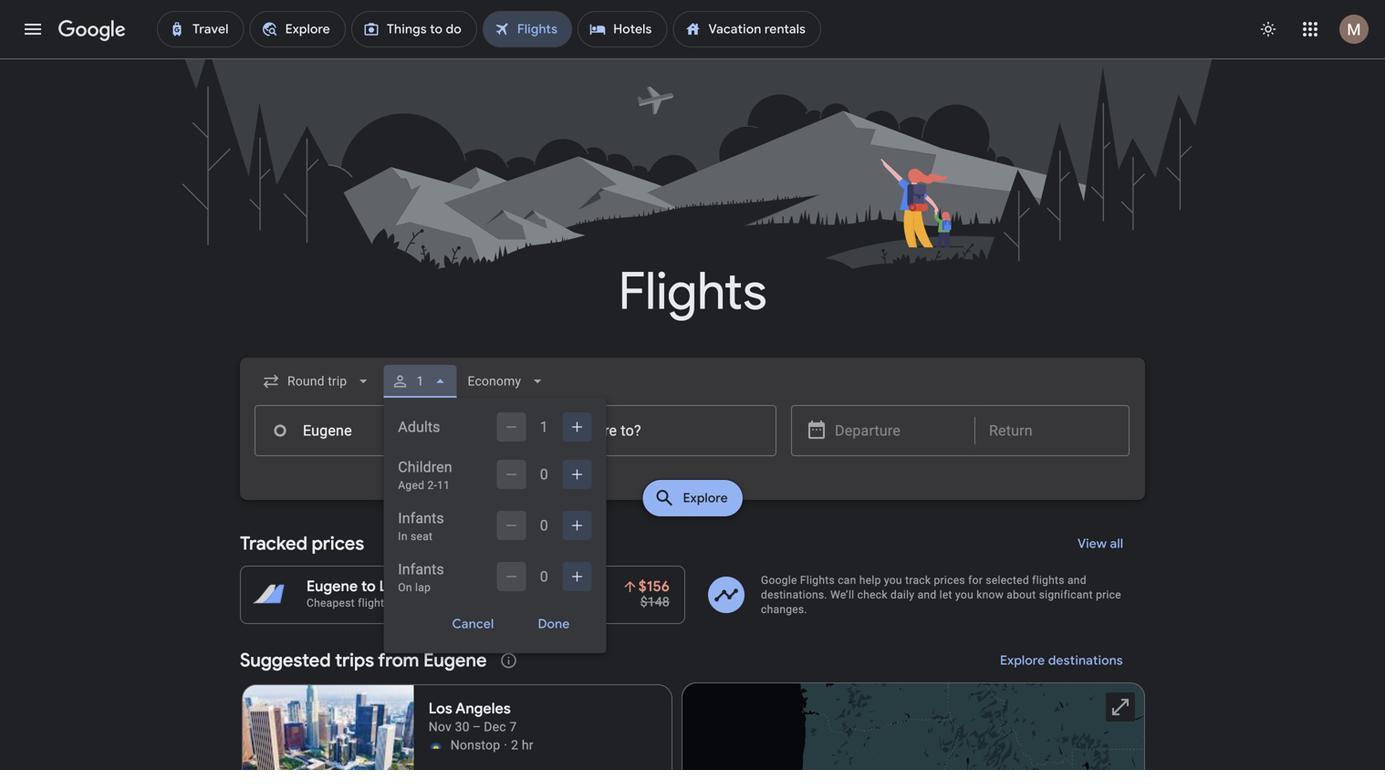 Task type: describe. For each thing, give the bounding box(es) containing it.
tracked prices
[[240, 532, 364, 555]]

done
[[538, 616, 570, 632]]

0 horizontal spatial prices
[[312, 532, 364, 555]]

11
[[437, 479, 450, 492]]

google
[[761, 574, 797, 587]]

lap
[[415, 581, 431, 594]]

track
[[905, 574, 931, 587]]

infants on lap
[[398, 561, 444, 594]]

nonstop
[[451, 738, 500, 753]]

148 US dollars text field
[[640, 595, 670, 610]]

allegiant image
[[429, 738, 443, 753]]

aged
[[398, 479, 424, 492]]

on
[[398, 581, 412, 594]]

Flight search field
[[225, 358, 1160, 653]]

let
[[940, 589, 952, 601]]

1 horizontal spatial and
[[1068, 574, 1087, 587]]

cheapest
[[307, 597, 355, 610]]

number of passengers dialog
[[384, 398, 606, 653]]

explore for explore destinations
[[1000, 652, 1045, 669]]

tracked prices region
[[240, 522, 1145, 624]]

eugene inside eugene to los angeles cheapest flight
[[307, 577, 358, 596]]

know
[[977, 589, 1004, 601]]

for
[[968, 574, 983, 587]]

children
[[398, 459, 452, 476]]

children aged 2-11
[[398, 459, 452, 492]]

help
[[859, 574, 881, 587]]

156 US dollars text field
[[639, 577, 670, 596]]

about
[[1007, 589, 1036, 601]]

explore button
[[643, 480, 742, 516]]

seat
[[411, 530, 433, 543]]

suggested
[[240, 649, 331, 672]]

los angeles nov 30 – dec 7
[[429, 699, 517, 735]]

selected
[[986, 574, 1029, 587]]

1 inside number of passengers dialog
[[540, 418, 548, 436]]

$148
[[640, 595, 670, 610]]

tracked
[[240, 532, 308, 555]]

infants in seat
[[398, 510, 444, 543]]

flights
[[1032, 574, 1065, 587]]

changes.
[[761, 603, 807, 616]]

$156
[[639, 577, 670, 596]]

nov
[[429, 720, 452, 735]]

flight
[[358, 597, 384, 610]]

done button
[[516, 610, 592, 639]]

1 button
[[384, 360, 457, 403]]

0 for children aged 2-11
[[540, 466, 548, 483]]

significant
[[1039, 589, 1093, 601]]

cancel
[[452, 616, 494, 632]]

angeles inside los angeles nov 30 – dec 7
[[455, 699, 511, 718]]

prices inside "google flights can help you track prices for selected flights and destinations. we'll check daily and let you know about significant price changes."
[[934, 574, 965, 587]]

price
[[1096, 589, 1121, 601]]

check
[[857, 589, 888, 601]]

 image inside suggested trips from eugene region
[[504, 736, 507, 755]]

los inside los angeles nov 30 – dec 7
[[429, 699, 452, 718]]

eugene inside region
[[423, 649, 487, 672]]



Task type: vqa. For each thing, say whether or not it's contained in the screenshot.
TRIP associated with $1,578
no



Task type: locate. For each thing, give the bounding box(es) containing it.
angeles down the seat
[[406, 577, 461, 596]]

and up the 'significant'
[[1068, 574, 1087, 587]]

1 vertical spatial angeles
[[455, 699, 511, 718]]

1 vertical spatial infants
[[398, 561, 444, 578]]

suggested trips from eugene
[[240, 649, 487, 672]]

0 vertical spatial you
[[884, 574, 902, 587]]

2 infants from the top
[[398, 561, 444, 578]]

change appearance image
[[1247, 7, 1290, 51]]

daily
[[891, 589, 915, 601]]

0 vertical spatial flights
[[618, 260, 767, 324]]

1 horizontal spatial los
[[429, 699, 452, 718]]

0 horizontal spatial flights
[[618, 260, 767, 324]]

view
[[1077, 536, 1107, 552]]

0 horizontal spatial los
[[379, 577, 403, 596]]

eugene down cancel
[[423, 649, 487, 672]]

30 – dec
[[455, 720, 506, 735]]

cancel button
[[430, 610, 516, 639]]

0 vertical spatial explore
[[683, 490, 728, 506]]

los up nov at the left bottom of page
[[429, 699, 452, 718]]

0 for infants in seat
[[540, 517, 548, 534]]

1 0 from the top
[[540, 466, 548, 483]]

1 horizontal spatial prices
[[934, 574, 965, 587]]

1 vertical spatial you
[[955, 589, 974, 601]]

main menu image
[[22, 18, 44, 40]]

1
[[416, 374, 424, 389], [540, 418, 548, 436]]

2
[[511, 738, 519, 753]]

google flights can help you track prices for selected flights and destinations. we'll check daily and let you know about significant price changes.
[[761, 574, 1121, 616]]

adults
[[398, 418, 440, 436]]

0 vertical spatial 1
[[416, 374, 424, 389]]

1 vertical spatial flights
[[800, 574, 835, 587]]

los
[[379, 577, 403, 596], [429, 699, 452, 718]]

eugene
[[307, 577, 358, 596], [423, 649, 487, 672]]

and down track
[[918, 589, 937, 601]]

1 horizontal spatial 1
[[540, 418, 548, 436]]

0 vertical spatial prices
[[312, 532, 364, 555]]

angeles up "30 – dec"
[[455, 699, 511, 718]]

destinations.
[[761, 589, 828, 601]]

flights
[[618, 260, 767, 324], [800, 574, 835, 587]]

None field
[[255, 365, 380, 398], [460, 365, 554, 398], [255, 365, 380, 398], [460, 365, 554, 398]]

trips
[[335, 649, 374, 672]]

in
[[398, 530, 408, 543]]

infants for infants on lap
[[398, 561, 444, 578]]

eugene to los angeles cheapest flight
[[307, 577, 461, 610]]

can
[[838, 574, 856, 587]]

3 0 from the top
[[540, 568, 548, 585]]

los inside eugene to los angeles cheapest flight
[[379, 577, 403, 596]]

0 horizontal spatial and
[[918, 589, 937, 601]]

1 vertical spatial 1
[[540, 418, 548, 436]]

Where to? text field
[[519, 405, 777, 456]]

1 horizontal spatial explore
[[1000, 652, 1045, 669]]

explore inside 'button'
[[1000, 652, 1045, 669]]

from
[[378, 649, 419, 672]]

1 horizontal spatial eugene
[[423, 649, 487, 672]]

prices
[[312, 532, 364, 555], [934, 574, 965, 587]]

1 vertical spatial eugene
[[423, 649, 487, 672]]

 image
[[504, 736, 507, 755]]

explore for explore
[[683, 490, 728, 506]]

0 vertical spatial angeles
[[406, 577, 461, 596]]

infants up lap
[[398, 561, 444, 578]]

0
[[540, 466, 548, 483], [540, 517, 548, 534], [540, 568, 548, 585]]

Return text field
[[989, 406, 1115, 455]]

destinations
[[1048, 652, 1123, 669]]

explore up tracked prices region
[[683, 490, 728, 506]]

hr
[[522, 738, 534, 753]]

0 horizontal spatial you
[[884, 574, 902, 587]]

explore destinations
[[1000, 652, 1123, 669]]

2-
[[427, 479, 437, 492]]

angeles inside eugene to los angeles cheapest flight
[[406, 577, 461, 596]]

eugene up cheapest
[[307, 577, 358, 596]]

1 vertical spatial prices
[[934, 574, 965, 587]]

infants
[[398, 510, 444, 527], [398, 561, 444, 578]]

infants up the seat
[[398, 510, 444, 527]]

1 vertical spatial explore
[[1000, 652, 1045, 669]]

0 for infants on lap
[[540, 568, 548, 585]]

2 hr
[[511, 738, 534, 753]]

to
[[361, 577, 376, 596]]

1 vertical spatial and
[[918, 589, 937, 601]]

0 vertical spatial los
[[379, 577, 403, 596]]

view all
[[1077, 536, 1123, 552]]

0 vertical spatial and
[[1068, 574, 1087, 587]]

prices up let
[[934, 574, 965, 587]]

Departure text field
[[835, 406, 961, 455]]

1 horizontal spatial you
[[955, 589, 974, 601]]

angeles
[[406, 577, 461, 596], [455, 699, 511, 718]]

explore
[[683, 490, 728, 506], [1000, 652, 1045, 669]]

you
[[884, 574, 902, 587], [955, 589, 974, 601]]

0 horizontal spatial 1
[[416, 374, 424, 389]]

explore destinations button
[[978, 639, 1145, 683]]

1 infants from the top
[[398, 510, 444, 527]]

los right to
[[379, 577, 403, 596]]

you down 'for'
[[955, 589, 974, 601]]

0 horizontal spatial eugene
[[307, 577, 358, 596]]

and
[[1068, 574, 1087, 587], [918, 589, 937, 601]]

1 vertical spatial los
[[429, 699, 452, 718]]

1 vertical spatial 0
[[540, 517, 548, 534]]

explore inside button
[[683, 490, 728, 506]]

1 inside popup button
[[416, 374, 424, 389]]

1 horizontal spatial flights
[[800, 574, 835, 587]]

infants for infants in seat
[[398, 510, 444, 527]]

explore left destinations
[[1000, 652, 1045, 669]]

0 vertical spatial 0
[[540, 466, 548, 483]]

you up daily
[[884, 574, 902, 587]]

all
[[1110, 536, 1123, 552]]

2 vertical spatial 0
[[540, 568, 548, 585]]

0 vertical spatial eugene
[[307, 577, 358, 596]]

2 0 from the top
[[540, 517, 548, 534]]

0 horizontal spatial explore
[[683, 490, 728, 506]]

suggested trips from eugene region
[[240, 639, 1145, 770]]

7
[[510, 720, 517, 735]]

prices up to
[[312, 532, 364, 555]]

0 vertical spatial infants
[[398, 510, 444, 527]]

flights inside "google flights can help you track prices for selected flights and destinations. we'll check daily and let you know about significant price changes."
[[800, 574, 835, 587]]

we'll
[[830, 589, 854, 601]]



